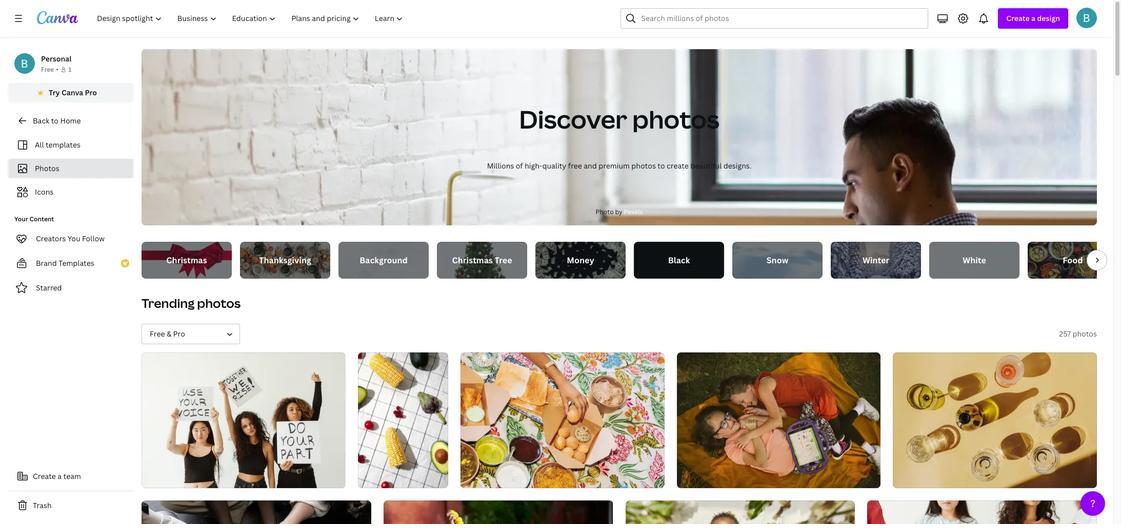 Task type: vqa. For each thing, say whether or not it's contained in the screenshot.
"Top level navigation" ELEMENT
yes



Task type: locate. For each thing, give the bounding box(es) containing it.
your
[[14, 215, 28, 224]]

discover photos
[[519, 103, 720, 136]]

quality
[[542, 161, 566, 171]]

to
[[51, 116, 58, 126], [658, 161, 665, 171]]

top level navigation element
[[90, 8, 412, 29]]

thanksgiving link
[[240, 242, 330, 279]]

create left team
[[33, 472, 56, 482]]

tree
[[495, 255, 512, 266]]

None search field
[[621, 8, 929, 29]]

photos right premium
[[632, 161, 656, 171]]

beautiful
[[691, 161, 722, 171]]

trash link
[[8, 496, 133, 517]]

thanksgiving
[[259, 255, 311, 266]]

create a team
[[33, 472, 81, 482]]

christmas
[[166, 255, 207, 266], [452, 255, 493, 266]]

your content
[[14, 215, 54, 224]]

premium
[[599, 161, 630, 171]]

0 horizontal spatial free
[[41, 65, 54, 74]]

photo
[[596, 208, 614, 216]]

a inside dropdown button
[[1032, 13, 1036, 23]]

background
[[360, 255, 408, 266]]

1 horizontal spatial pro
[[173, 329, 185, 339]]

pro right canva in the left of the page
[[85, 88, 97, 97]]

0 vertical spatial create
[[1007, 13, 1030, 23]]

pro inside dropdown button
[[173, 329, 185, 339]]

1 horizontal spatial free
[[150, 329, 165, 339]]

millions
[[487, 161, 514, 171]]

personal
[[41, 54, 72, 64]]

christmas up "trending photos"
[[166, 255, 207, 266]]

create
[[1007, 13, 1030, 23], [33, 472, 56, 482]]

discover
[[519, 103, 627, 136]]

photos right 257
[[1073, 329, 1097, 339]]

and
[[584, 161, 597, 171]]

1 vertical spatial create
[[33, 472, 56, 482]]

2 christmas from the left
[[452, 255, 493, 266]]

create inside button
[[33, 472, 56, 482]]

free left •
[[41, 65, 54, 74]]

black
[[668, 255, 690, 266]]

1 horizontal spatial create
[[1007, 13, 1030, 23]]

people of color protesting together image
[[867, 501, 1097, 525]]

to left "create"
[[658, 161, 665, 171]]

a inside button
[[58, 472, 62, 482]]

high-
[[525, 161, 542, 171]]

0 horizontal spatial pro
[[85, 88, 97, 97]]

free & pro
[[150, 329, 185, 339]]

1 horizontal spatial christmas
[[452, 255, 493, 266]]

a
[[1032, 13, 1036, 23], [58, 472, 62, 482]]

create for create a team
[[33, 472, 56, 482]]

0 vertical spatial free
[[41, 65, 54, 74]]

back to home
[[33, 116, 81, 126]]

christmas left 'tree' at the left of page
[[452, 255, 493, 266]]

free inside free & pro dropdown button
[[150, 329, 165, 339]]

creators you follow
[[36, 234, 105, 244]]

0 vertical spatial a
[[1032, 13, 1036, 23]]

brand
[[36, 259, 57, 268]]

1 vertical spatial to
[[658, 161, 665, 171]]

create inside dropdown button
[[1007, 13, 1030, 23]]

a left design
[[1032, 13, 1036, 23]]

all
[[35, 140, 44, 150]]

1 horizontal spatial to
[[658, 161, 665, 171]]

money link
[[535, 242, 626, 279]]

0 vertical spatial pro
[[85, 88, 97, 97]]

home
[[60, 116, 81, 126]]

christmas tree link
[[437, 242, 527, 279]]

1 vertical spatial free
[[150, 329, 165, 339]]

1 christmas from the left
[[166, 255, 207, 266]]

winter link
[[831, 242, 921, 279]]

pro right the &
[[173, 329, 185, 339]]

brad klo image
[[1077, 8, 1097, 28]]

0 vertical spatial to
[[51, 116, 58, 126]]

free
[[568, 161, 582, 171]]

1 vertical spatial a
[[58, 472, 62, 482]]

light and vision glassware casting shadows image
[[893, 353, 1097, 489]]

icons
[[35, 187, 53, 197]]

photos
[[632, 103, 720, 136], [632, 161, 656, 171], [197, 295, 241, 312], [1073, 329, 1097, 339]]

Search search field
[[641, 9, 922, 28]]

create a design
[[1007, 13, 1060, 23]]

1 horizontal spatial a
[[1032, 13, 1036, 23]]

free •
[[41, 65, 58, 74]]

you
[[68, 234, 80, 244]]

to right back
[[51, 116, 58, 126]]

•
[[56, 65, 58, 74]]

257
[[1059, 329, 1071, 339]]

pro
[[85, 88, 97, 97], [173, 329, 185, 339]]

free
[[41, 65, 54, 74], [150, 329, 165, 339]]

photos up "create"
[[632, 103, 720, 136]]

icons link
[[14, 183, 127, 202]]

design
[[1037, 13, 1060, 23]]

pro for try canva pro
[[85, 88, 97, 97]]

creators
[[36, 234, 66, 244]]

try
[[49, 88, 60, 97]]

team
[[63, 472, 81, 482]]

try canva pro button
[[8, 83, 133, 103]]

photos for trending photos
[[197, 295, 241, 312]]

women protesting together image
[[142, 353, 345, 489]]

millions of high-quality free and premium photos to create beautiful designs.
[[487, 161, 752, 171]]

follow
[[82, 234, 105, 244]]

0 horizontal spatial create
[[33, 472, 56, 482]]

photos up free & pro dropdown button
[[197, 295, 241, 312]]

1
[[68, 65, 71, 74]]

pro inside button
[[85, 88, 97, 97]]

0 horizontal spatial a
[[58, 472, 62, 482]]

create a design button
[[998, 8, 1068, 29]]

all templates
[[35, 140, 81, 150]]

back to home link
[[8, 111, 133, 131]]

a left team
[[58, 472, 62, 482]]

create left design
[[1007, 13, 1030, 23]]

free left the &
[[150, 329, 165, 339]]

0 horizontal spatial christmas
[[166, 255, 207, 266]]

1 vertical spatial pro
[[173, 329, 185, 339]]

a for design
[[1032, 13, 1036, 23]]

templates
[[46, 140, 81, 150]]

content
[[30, 215, 54, 224]]



Task type: describe. For each thing, give the bounding box(es) containing it.
christmas tree
[[452, 255, 512, 266]]

creators you follow link
[[8, 229, 133, 249]]

money
[[567, 255, 594, 266]]

christmas for christmas
[[166, 255, 207, 266]]

0 horizontal spatial to
[[51, 116, 58, 126]]

background link
[[339, 242, 429, 279]]

templates
[[59, 259, 94, 268]]

photos
[[35, 164, 59, 173]]

designs.
[[724, 161, 752, 171]]

photos for 257 photos
[[1073, 329, 1097, 339]]

pexels
[[624, 208, 643, 216]]

brand templates link
[[8, 253, 133, 274]]

free for free •
[[41, 65, 54, 74]]

white link
[[929, 242, 1020, 279]]

257 photos
[[1059, 329, 1097, 339]]

photos for discover photos
[[632, 103, 720, 136]]

create
[[667, 161, 689, 171]]

food link
[[1028, 242, 1118, 279]]

by
[[615, 208, 623, 216]]

raksha brother and sister with flower garlands outdoors image
[[384, 501, 613, 525]]

trending
[[142, 295, 195, 312]]

person eating indian takeaway food image
[[461, 353, 665, 489]]

christmas for christmas tree
[[452, 255, 493, 266]]

free for free & pro
[[150, 329, 165, 339]]

brand templates
[[36, 259, 94, 268]]

winter
[[863, 255, 889, 266]]

create a team button
[[8, 467, 133, 487]]

snow link
[[732, 242, 823, 279]]

trending photos
[[142, 295, 241, 312]]

maternity editorial portrait of pregnant woman image
[[626, 501, 855, 525]]

group of students holding hands image
[[142, 501, 371, 525]]

canva
[[62, 88, 83, 97]]

black link
[[634, 242, 724, 279]]

create for create a design
[[1007, 13, 1030, 23]]

pro for free & pro
[[173, 329, 185, 339]]

parks and loving sisters laying on blanket at a park image
[[677, 353, 881, 489]]

back
[[33, 116, 49, 126]]

starred
[[36, 283, 62, 293]]

of
[[516, 161, 523, 171]]

white
[[963, 255, 986, 266]]

snow
[[767, 255, 788, 266]]

free & pro button
[[142, 324, 240, 345]]

a for team
[[58, 472, 62, 482]]

starred link
[[8, 278, 133, 299]]

trash
[[33, 501, 52, 511]]

all templates link
[[14, 135, 127, 155]]

christmas link
[[142, 242, 232, 279]]

photo by pexels
[[596, 208, 643, 216]]

&
[[167, 329, 171, 339]]

try canva pro
[[49, 88, 97, 97]]

food
[[1063, 255, 1083, 266]]

assortment of fruits and vegetables image
[[358, 353, 449, 489]]



